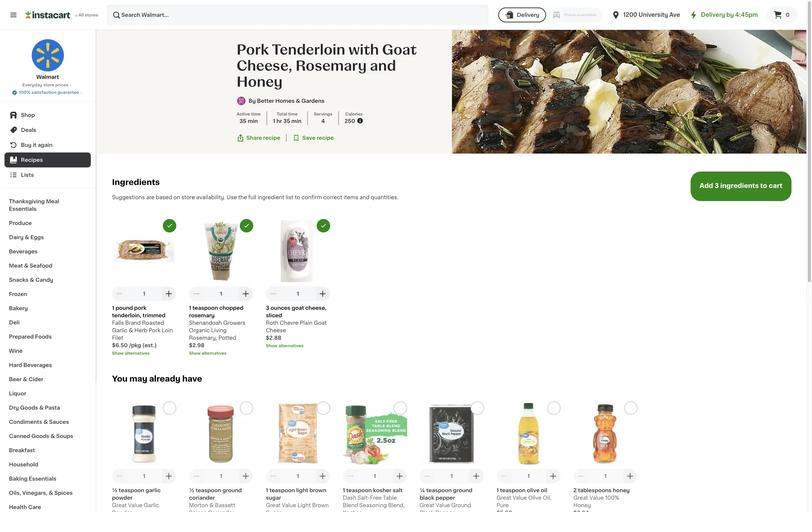 Task type: locate. For each thing, give the bounding box(es) containing it.
the
[[239, 195, 247, 200]]

and right 'items'
[[360, 195, 370, 200]]

decrement quantity image up coriander on the bottom left of page
[[192, 472, 201, 481]]

1 horizontal spatial delivery
[[702, 12, 726, 18]]

0 horizontal spatial unselect item image
[[166, 222, 173, 229]]

0 horizontal spatial min
[[248, 118, 258, 124]]

honey down 2
[[574, 503, 591, 508]]

teaspoon for ½ teaspoon garlic powder great value garlic powder
[[119, 488, 144, 493]]

1 horizontal spatial 35
[[284, 118, 290, 124]]

0 horizontal spatial goat
[[314, 320, 327, 326]]

& left the candy
[[30, 277, 34, 283]]

seasoning
[[360, 503, 387, 508]]

decrement quantity image
[[192, 289, 201, 298], [269, 472, 278, 481], [423, 472, 432, 481], [500, 472, 509, 481]]

1 inside 1 teaspoon light brown sugar great value light brown sugar
[[266, 488, 268, 493]]

spices up health care link
[[54, 491, 73, 496]]

0 vertical spatial goods
[[20, 405, 38, 411]]

1 35 from the left
[[240, 118, 247, 124]]

1 inside 1 pound pork tenderloin, trimmed falls brand roasted garlic & herb pork loin filet $6.50 /pkg (est.) show alternatives
[[112, 305, 114, 311]]

0 horizontal spatial 100%
[[19, 90, 30, 95]]

2 time from the left
[[288, 112, 298, 116]]

1 up ½ teaspoon ground coriander morton & bassett spices coriander at the bottom left of the page
[[220, 474, 222, 479]]

0 horizontal spatial alternatives
[[125, 351, 150, 355]]

goat right 'with'
[[383, 43, 417, 56]]

brown
[[312, 503, 329, 508]]

0 vertical spatial honey
[[237, 76, 283, 89]]

2 horizontal spatial show alternatives button
[[266, 343, 330, 349]]

decrement quantity image for ½ teaspoon ground coriander
[[192, 472, 201, 481]]

beer
[[9, 377, 22, 382]]

time for 1 hr 35 min
[[288, 112, 298, 116]]

1 vertical spatial goods
[[31, 434, 49, 439]]

1 up "kosher"
[[374, 474, 376, 479]]

None search field
[[107, 4, 489, 25]]

save recipe button
[[293, 134, 334, 142]]

pepper
[[436, 510, 455, 512]]

1 left hr
[[273, 118, 275, 124]]

baking essentials
[[9, 476, 56, 482]]

35 right hr
[[284, 118, 290, 124]]

1 vertical spatial store
[[182, 195, 195, 200]]

essentials
[[9, 206, 37, 212], [29, 476, 56, 482]]

1 up rosemary on the bottom of page
[[189, 305, 191, 311]]

show for $2.98
[[189, 351, 201, 355]]

decrement quantity image up dash
[[346, 472, 355, 481]]

2 min from the left
[[292, 118, 302, 124]]

time inside "total time 1 hr 35 min"
[[288, 112, 298, 116]]

3 right the add
[[715, 183, 720, 189]]

ground inside ½ teaspoon ground coriander morton & bassett spices coriander
[[223, 488, 242, 493]]

& down coriander on the bottom left of page
[[210, 503, 214, 508]]

100% inside the 100% satisfaction guarantee button
[[19, 90, 30, 95]]

2 unselect item image from the left
[[243, 222, 250, 229]]

increment quantity image for 1 teaspoon kosher salt
[[395, 472, 404, 481]]

spices down morton
[[189, 510, 207, 512]]

1 left pound on the bottom of the page
[[112, 305, 114, 311]]

decrement quantity image for ¼ teaspoon ground black pepper
[[423, 472, 432, 481]]

garlic down garlic
[[144, 503, 159, 508]]

show down $2.98
[[189, 351, 201, 355]]

35
[[240, 118, 247, 124], [284, 118, 290, 124]]

1 horizontal spatial min
[[292, 118, 302, 124]]

unselect item image
[[166, 222, 173, 229], [243, 222, 250, 229], [320, 222, 327, 229]]

and inside pork tenderloin with goat cheese, rosemary and honey
[[370, 60, 396, 73]]

prepared foods link
[[4, 330, 91, 344]]

teaspoon up the pepper
[[427, 488, 452, 493]]

ground up ground
[[454, 488, 473, 493]]

alternatives down the /pkg
[[125, 351, 150, 355]]

walmart link
[[31, 39, 64, 81]]

250
[[345, 119, 355, 124]]

& right meat at the left bottom of page
[[24, 263, 28, 268]]

1 ½ from the left
[[112, 488, 118, 493]]

teaspoon up coriander on the bottom left of page
[[196, 488, 221, 493]]

1 horizontal spatial ground
[[454, 488, 473, 493]]

1 vertical spatial spices
[[189, 510, 207, 512]]

black
[[420, 495, 435, 501]]

0
[[787, 12, 790, 18]]

pork inside 1 pound pork tenderloin, trimmed falls brand roasted garlic & herb pork loin filet $6.50 /pkg (est.) show alternatives
[[149, 328, 161, 333]]

1 horizontal spatial time
[[288, 112, 298, 116]]

decrement quantity image for 2 tablespoons honey
[[577, 472, 586, 481]]

1 vertical spatial garlic
[[144, 503, 159, 508]]

to
[[761, 183, 768, 189], [295, 195, 301, 200]]

increment quantity image
[[165, 289, 173, 298], [241, 289, 250, 298], [318, 289, 327, 298], [241, 472, 250, 481], [318, 472, 327, 481], [549, 472, 558, 481], [626, 472, 635, 481]]

½ inside ½ teaspoon garlic powder great value garlic powder
[[112, 488, 118, 493]]

3
[[715, 183, 720, 189], [266, 305, 270, 311]]

0 vertical spatial 100%
[[19, 90, 30, 95]]

increment quantity image for 2 tablespoons honey
[[626, 472, 635, 481]]

honey down cheese,
[[237, 76, 283, 89]]

based
[[156, 195, 172, 200]]

value up the pepper
[[436, 503, 450, 508]]

2 recipe from the left
[[317, 135, 334, 141]]

1 up light
[[297, 474, 299, 479]]

store right on
[[182, 195, 195, 200]]

1 up pork
[[143, 291, 145, 296]]

pork up cheese,
[[237, 43, 269, 56]]

1 up pure
[[497, 488, 499, 493]]

0 horizontal spatial show alternatives button
[[112, 351, 176, 357]]

$2.98
[[189, 343, 205, 348]]

tenderloin,
[[112, 313, 141, 318]]

great up sugar
[[266, 503, 281, 508]]

& down 'brand'
[[129, 328, 133, 333]]

3 up sliced
[[266, 305, 270, 311]]

show inside 1 teaspoon chopped rosemary shenandoah growers organic living rosemary, potted $2.98 show alternatives
[[189, 351, 201, 355]]

1 increment quantity image from the left
[[165, 472, 173, 481]]

teaspoon up rosemary on the bottom of page
[[193, 305, 218, 311]]

decrement quantity image for 1 teaspoon chopped rosemary
[[192, 289, 201, 298]]

0 horizontal spatial 3
[[266, 305, 270, 311]]

0 vertical spatial to
[[761, 183, 768, 189]]

alternatives down $2.88
[[279, 344, 304, 348]]

on
[[174, 195, 180, 200]]

and down 'with'
[[370, 60, 396, 73]]

1 min from the left
[[248, 118, 258, 124]]

salt
[[393, 488, 403, 493]]

teaspoon inside 1 teaspoon kosher salt dash salt-free table blend seasoning blend, kosher
[[347, 488, 372, 493]]

delivery button
[[499, 7, 547, 22]]

goat right plain on the left
[[314, 320, 327, 326]]

availability.
[[196, 195, 226, 200]]

1 horizontal spatial unselect item image
[[243, 222, 250, 229]]

candy
[[35, 277, 53, 283]]

1 horizontal spatial garlic
[[144, 503, 159, 508]]

teaspoon up sugar
[[270, 488, 295, 493]]

1 teaspoon light brown sugar great value light brown sugar
[[266, 488, 329, 512]]

0 vertical spatial store
[[43, 83, 54, 87]]

decrement quantity image for 1 teaspoon kosher salt
[[346, 472, 355, 481]]

0 horizontal spatial show
[[112, 351, 124, 355]]

0 vertical spatial pork
[[237, 43, 269, 56]]

recipe inside button
[[263, 135, 281, 141]]

& inside condiments & sauces link
[[44, 419, 48, 425]]

ground for ½ teaspoon ground coriander
[[223, 488, 242, 493]]

may
[[130, 375, 148, 383]]

1 vertical spatial essentials
[[29, 476, 56, 482]]

olive
[[527, 488, 540, 493]]

show alternatives button down potted
[[189, 351, 253, 357]]

1 teaspoon kosher salt dash salt-free table blend seasoning blend, kosher
[[343, 488, 405, 512]]

hr
[[277, 118, 282, 124]]

0 horizontal spatial delivery
[[517, 12, 540, 18]]

falls
[[112, 320, 124, 326]]

ingredients
[[721, 183, 759, 189]]

1 horizontal spatial 100%
[[606, 495, 620, 501]]

tenderloin
[[272, 43, 346, 56]]

time right total
[[288, 112, 298, 116]]

health
[[9, 505, 27, 510]]

beverages down dairy & eggs
[[9, 249, 38, 254]]

½ up powder on the bottom left
[[112, 488, 118, 493]]

1 vertical spatial goat
[[314, 320, 327, 326]]

roth
[[266, 320, 279, 326]]

prepared
[[9, 334, 34, 339]]

save
[[303, 135, 316, 141]]

increment quantity image
[[165, 472, 173, 481], [395, 472, 404, 481], [472, 472, 481, 481]]

increment quantity image for 1 teaspoon olive oil
[[549, 472, 558, 481]]

1 up sugar
[[266, 488, 268, 493]]

1 horizontal spatial and
[[370, 60, 396, 73]]

show inside 1 pound pork tenderloin, trimmed falls brand roasted garlic & herb pork loin filet $6.50 /pkg (est.) show alternatives
[[112, 351, 124, 355]]

teaspoon inside 1 teaspoon chopped rosemary shenandoah growers organic living rosemary, potted $2.98 show alternatives
[[193, 305, 218, 311]]

0 vertical spatial garlic
[[112, 328, 128, 333]]

min right hr
[[292, 118, 302, 124]]

1
[[273, 118, 275, 124], [143, 291, 145, 296], [220, 291, 222, 296], [297, 291, 299, 296], [112, 305, 114, 311], [189, 305, 191, 311], [143, 474, 145, 479], [220, 474, 222, 479], [297, 474, 299, 479], [374, 474, 376, 479], [451, 474, 453, 479], [528, 474, 530, 479], [605, 474, 607, 479], [266, 488, 268, 493], [343, 488, 345, 493], [497, 488, 499, 493]]

alternatives inside 1 teaspoon chopped rosemary shenandoah growers organic living rosemary, potted $2.98 show alternatives
[[202, 351, 227, 355]]

honey inside pork tenderloin with goat cheese, rosemary and honey
[[237, 76, 283, 89]]

instacart logo image
[[25, 10, 70, 19]]

0 vertical spatial and
[[370, 60, 396, 73]]

walmart logo image
[[31, 39, 64, 72]]

1 horizontal spatial 3
[[715, 183, 720, 189]]

all stores link
[[25, 4, 99, 25]]

decrement quantity image up ¼
[[423, 472, 432, 481]]

1 vertical spatial honey
[[574, 503, 591, 508]]

0 horizontal spatial recipe
[[263, 135, 281, 141]]

share recipe
[[247, 135, 281, 141]]

recipe right share at left
[[263, 135, 281, 141]]

½ inside ½ teaspoon ground coriander morton & bassett spices coriander
[[189, 488, 195, 493]]

show down $6.50
[[112, 351, 124, 355]]

2 ½ from the left
[[189, 488, 195, 493]]

teaspoon inside 1 teaspoon olive oil great value olive oil, pure
[[501, 488, 526, 493]]

essentials up the oils, vinegars, & spices
[[29, 476, 56, 482]]

0 vertical spatial spices
[[54, 491, 73, 496]]

1 vertical spatial pork
[[149, 328, 161, 333]]

condiments & sauces link
[[4, 415, 91, 429]]

1 horizontal spatial increment quantity image
[[395, 472, 404, 481]]

decrement quantity image up 2
[[577, 472, 586, 481]]

time
[[251, 112, 261, 116], [288, 112, 298, 116]]

1 horizontal spatial pork
[[237, 43, 269, 56]]

loin
[[162, 328, 173, 333]]

recipe
[[263, 135, 281, 141], [317, 135, 334, 141]]

increment quantity image for 1 teaspoon light brown sugar
[[318, 472, 327, 481]]

ground
[[452, 503, 471, 508]]

active time 35 min
[[237, 112, 261, 124]]

decrement quantity image up ounces
[[269, 289, 278, 298]]

100% down everyday
[[19, 90, 30, 95]]

sliced
[[266, 313, 282, 318]]

value inside 1 teaspoon olive oil great value olive oil, pure
[[513, 495, 527, 501]]

honey
[[237, 76, 283, 89], [574, 503, 591, 508]]

value inside 1 teaspoon light brown sugar great value light brown sugar
[[282, 503, 296, 508]]

1 horizontal spatial honey
[[574, 503, 591, 508]]

0 horizontal spatial to
[[295, 195, 301, 200]]

1 horizontal spatial alternatives
[[202, 351, 227, 355]]

1 recipe from the left
[[263, 135, 281, 141]]

1 ground from the left
[[223, 488, 242, 493]]

value up powder
[[128, 503, 143, 508]]

1 vertical spatial 100%
[[606, 495, 620, 501]]

household link
[[4, 458, 91, 472]]

& right homes
[[296, 98, 301, 103]]

teaspoon up powder on the bottom left
[[119, 488, 144, 493]]

1 vertical spatial 3
[[266, 305, 270, 311]]

0 vertical spatial 3
[[715, 183, 720, 189]]

& left eggs
[[25, 235, 29, 240]]

show inside 3 ounces goat cheese, sliced roth chevre plain goat cheese $2.88 show alternatives
[[266, 344, 278, 348]]

& left pasta
[[39, 405, 44, 411]]

alternatives for $2.88
[[279, 344, 304, 348]]

goods for canned
[[31, 434, 49, 439]]

& inside dairy & eggs link
[[25, 235, 29, 240]]

0 horizontal spatial spices
[[54, 491, 73, 496]]

add 3 ingredients to cart
[[700, 183, 783, 189]]

free
[[370, 495, 382, 501]]

1 inside "total time 1 hr 35 min"
[[273, 118, 275, 124]]

great inside ½ teaspoon garlic powder great value garlic powder
[[112, 503, 127, 508]]

0 horizontal spatial 35
[[240, 118, 247, 124]]

pork down roasted
[[149, 328, 161, 333]]

goods down "condiments & sauces"
[[31, 434, 49, 439]]

1 vertical spatial and
[[360, 195, 370, 200]]

1 inside 1 teaspoon kosher salt dash salt-free table blend seasoning blend, kosher
[[343, 488, 345, 493]]

decrement quantity image up powder on the bottom left
[[115, 472, 124, 481]]

garlic inside ½ teaspoon garlic powder great value garlic powder
[[144, 503, 159, 508]]

1 vertical spatial to
[[295, 195, 301, 200]]

bakery link
[[4, 301, 91, 316]]

show down $2.88
[[266, 344, 278, 348]]

1 up tablespoons
[[605, 474, 607, 479]]

1 horizontal spatial ½
[[189, 488, 195, 493]]

light
[[298, 503, 311, 508]]

1 teaspoon olive oil great value olive oil, pure
[[497, 488, 552, 508]]

alternatives for $2.98
[[202, 351, 227, 355]]

0 horizontal spatial pork
[[149, 328, 161, 333]]

& inside canned goods & soups link
[[51, 434, 55, 439]]

value left olive
[[513, 495, 527, 501]]

light
[[296, 488, 309, 493]]

teaspoon up pure
[[501, 488, 526, 493]]

teaspoon for 1 teaspoon kosher salt dash salt-free table blend seasoning blend, kosher
[[347, 488, 372, 493]]

teaspoon for 1 teaspoon light brown sugar great value light brown sugar
[[270, 488, 295, 493]]

2 horizontal spatial increment quantity image
[[472, 472, 481, 481]]

salt-
[[358, 495, 370, 501]]

2 tablespoons honey great value 100% honey
[[574, 488, 630, 508]]

beverages up "cider"
[[23, 363, 52, 368]]

teaspoon inside 1 teaspoon light brown sugar great value light brown sugar
[[270, 488, 295, 493]]

show alternatives button down plain on the left
[[266, 343, 330, 349]]

ground inside ¼ teaspoon ground black pepper great value ground black pepper
[[454, 488, 473, 493]]

teaspoon inside ½ teaspoon ground coriander morton & bassett spices coriander
[[196, 488, 221, 493]]

all stores
[[79, 13, 98, 17]]

3 increment quantity image from the left
[[472, 472, 481, 481]]

show alternatives button
[[266, 343, 330, 349], [112, 351, 176, 357], [189, 351, 253, 357]]

blend,
[[389, 503, 405, 508]]

1 time from the left
[[251, 112, 261, 116]]

great down 2
[[574, 495, 589, 501]]

& inside meat & seafood link
[[24, 263, 28, 268]]

already
[[149, 375, 181, 383]]

1 up dash
[[343, 488, 345, 493]]

& up health care link
[[49, 491, 53, 496]]

decrement quantity image for 1 teaspoon olive oil
[[500, 472, 509, 481]]

ingredients
[[112, 178, 160, 186]]

great up pure
[[497, 495, 512, 501]]

min inside active time 35 min
[[248, 118, 258, 124]]

condiments
[[9, 419, 42, 425]]

0 vertical spatial essentials
[[9, 206, 37, 212]]

1 up "goat"
[[297, 291, 299, 296]]

spices inside ½ teaspoon ground coriander morton & bassett spices coriander
[[189, 510, 207, 512]]

2 35 from the left
[[284, 118, 290, 124]]

35 inside active time 35 min
[[240, 118, 247, 124]]

to right 'list'
[[295, 195, 301, 200]]

unselect item image for 3 ounces goat cheese, sliced
[[320, 222, 327, 229]]

2 horizontal spatial unselect item image
[[320, 222, 327, 229]]

1 teaspoon chopped rosemary shenandoah growers organic living rosemary, potted $2.98 show alternatives
[[189, 305, 246, 355]]

1 horizontal spatial recipe
[[317, 135, 334, 141]]

store up the 100% satisfaction guarantee button
[[43, 83, 54, 87]]

0 horizontal spatial garlic
[[112, 328, 128, 333]]

coriander
[[189, 495, 215, 501]]

essentials down thanksgiving at the top left of page
[[9, 206, 37, 212]]

35 down active
[[240, 118, 247, 124]]

value down tablespoons
[[590, 495, 604, 501]]

100% satisfaction guarantee button
[[12, 88, 84, 96]]

$2.88
[[266, 335, 282, 341]]

1 unselect item image from the left
[[166, 222, 173, 229]]

2 horizontal spatial show
[[266, 344, 278, 348]]

great up black
[[420, 503, 435, 508]]

0 horizontal spatial time
[[251, 112, 261, 116]]

garlic down falls
[[112, 328, 128, 333]]

recipe inside button
[[317, 135, 334, 141]]

0 button
[[768, 6, 798, 24]]

recipe right save
[[317, 135, 334, 141]]

0 horizontal spatial increment quantity image
[[165, 472, 173, 481]]

unselect item image for 1 pound pork tenderloin, trimmed
[[166, 222, 173, 229]]

deli
[[9, 320, 20, 325]]

1 horizontal spatial show alternatives button
[[189, 351, 253, 357]]

decrement quantity image
[[115, 289, 124, 298], [269, 289, 278, 298], [115, 472, 124, 481], [192, 472, 201, 481], [346, 472, 355, 481], [577, 472, 586, 481]]

alternatives down rosemary,
[[202, 351, 227, 355]]

trimmed
[[143, 313, 166, 318]]

buy
[[21, 142, 32, 148]]

0 horizontal spatial honey
[[237, 76, 283, 89]]

2 horizontal spatial alternatives
[[279, 344, 304, 348]]

unselect item image down 'based'
[[166, 222, 173, 229]]

unselect item image down correct
[[320, 222, 327, 229]]

2 ground from the left
[[454, 488, 473, 493]]

1 horizontal spatial goat
[[383, 43, 417, 56]]

0 horizontal spatial and
[[360, 195, 370, 200]]

& left sauces
[[44, 419, 48, 425]]

0 vertical spatial goat
[[383, 43, 417, 56]]

goat
[[292, 305, 304, 311]]

min down active
[[248, 118, 258, 124]]

3 inside button
[[715, 183, 720, 189]]

unselect item image for 1 teaspoon chopped rosemary
[[243, 222, 250, 229]]

& inside the beer & cider "link"
[[23, 377, 27, 382]]

growers
[[223, 320, 246, 326]]

decrement quantity image for 1 teaspoon light brown sugar
[[269, 472, 278, 481]]

time inside active time 35 min
[[251, 112, 261, 116]]

decrement quantity image up pound on the bottom of the page
[[115, 289, 124, 298]]

1 horizontal spatial to
[[761, 183, 768, 189]]

alternatives inside 1 pound pork tenderloin, trimmed falls brand roasted garlic & herb pork loin filet $6.50 /pkg (est.) show alternatives
[[125, 351, 150, 355]]

½
[[112, 488, 118, 493], [189, 488, 195, 493]]

3 unselect item image from the left
[[320, 222, 327, 229]]

delivery inside button
[[517, 12, 540, 18]]

morton
[[189, 503, 208, 508]]

goat
[[383, 43, 417, 56], [314, 320, 327, 326]]

0 horizontal spatial ground
[[223, 488, 242, 493]]

goods for dry
[[20, 405, 38, 411]]

teaspoon inside ¼ teaspoon ground black pepper great value ground black pepper
[[427, 488, 452, 493]]

& right beer
[[23, 377, 27, 382]]

0 horizontal spatial store
[[43, 83, 54, 87]]

pork tenderloin with goat cheese, rosemary and honey
[[237, 43, 417, 89]]

time right active
[[251, 112, 261, 116]]

decrement quantity image up pure
[[500, 472, 509, 481]]

100% down honey
[[606, 495, 620, 501]]

min
[[248, 118, 258, 124], [292, 118, 302, 124]]

shenandoah
[[189, 320, 222, 326]]

Search field
[[108, 5, 488, 25]]

goods
[[20, 405, 38, 411], [31, 434, 49, 439]]

teaspoon inside ½ teaspoon garlic powder great value garlic powder
[[119, 488, 144, 493]]

1 horizontal spatial spices
[[189, 510, 207, 512]]

teaspoon for ½ teaspoon ground coriander morton & bassett spices coriander
[[196, 488, 221, 493]]

olive
[[529, 495, 542, 501]]

&
[[296, 98, 301, 103], [25, 235, 29, 240], [24, 263, 28, 268], [30, 277, 34, 283], [129, 328, 133, 333], [23, 377, 27, 382], [39, 405, 44, 411], [44, 419, 48, 425], [51, 434, 55, 439], [49, 491, 53, 496], [210, 503, 214, 508]]

great
[[497, 495, 512, 501], [574, 495, 589, 501], [112, 503, 127, 508], [266, 503, 281, 508], [420, 503, 435, 508]]

to left cart at the right top of page
[[761, 183, 768, 189]]

decrement quantity image up rosemary on the bottom of page
[[192, 289, 201, 298]]

1 horizontal spatial show
[[189, 351, 201, 355]]

decrement quantity image up sugar
[[269, 472, 278, 481]]

value left the light
[[282, 503, 296, 508]]

value inside 2 tablespoons honey great value 100% honey
[[590, 495, 604, 501]]

brown
[[310, 488, 327, 493]]

min inside "total time 1 hr 35 min"
[[292, 118, 302, 124]]

product group
[[112, 219, 176, 357], [189, 219, 253, 357], [266, 219, 330, 349], [112, 401, 176, 512], [189, 401, 253, 512], [266, 401, 330, 512], [343, 401, 407, 512], [420, 401, 484, 512], [497, 401, 561, 512], [574, 401, 638, 512]]

2 increment quantity image from the left
[[395, 472, 404, 481]]

great up powder
[[112, 503, 127, 508]]

show alternatives button down (est.)
[[112, 351, 176, 357]]

show
[[266, 344, 278, 348], [112, 351, 124, 355], [189, 351, 201, 355]]

teaspoon for ¼ teaspoon ground black pepper great value ground black pepper
[[427, 488, 452, 493]]

½ up coriander on the bottom left of page
[[189, 488, 195, 493]]

use
[[227, 195, 237, 200]]

0 horizontal spatial ½
[[112, 488, 118, 493]]

ground up "bassett" on the bottom
[[223, 488, 242, 493]]

alternatives inside 3 ounces goat cheese, sliced roth chevre plain goat cheese $2.88 show alternatives
[[279, 344, 304, 348]]



Task type: vqa. For each thing, say whether or not it's contained in the screenshot.
the Great within ½ teaspoon garlic powder Great Value Garlic Powder
yes



Task type: describe. For each thing, give the bounding box(es) containing it.
dry goods & pasta link
[[4, 401, 91, 415]]

dairy & eggs link
[[4, 230, 91, 245]]

pure
[[497, 503, 509, 508]]

& inside oils, vinegars, & spices link
[[49, 491, 53, 496]]

stores
[[85, 13, 98, 17]]

oil,
[[543, 495, 552, 501]]

gardens
[[302, 98, 325, 103]]

pork inside pork tenderloin with goat cheese, rosemary and honey
[[237, 43, 269, 56]]

essentials inside thanksgiving meal essentials
[[9, 206, 37, 212]]

baking
[[9, 476, 28, 482]]

& inside 1 pound pork tenderloin, trimmed falls brand roasted garlic & herb pork loin filet $6.50 /pkg (est.) show alternatives
[[129, 328, 133, 333]]

recipe for share recipe
[[263, 135, 281, 141]]

thanksgiving
[[9, 199, 45, 204]]

pork
[[134, 305, 147, 311]]

better
[[257, 98, 274, 103]]

decrement quantity image for 3 ounces goat cheese, sliced
[[269, 289, 278, 298]]

1200 university ave button
[[612, 4, 681, 25]]

frozen link
[[4, 287, 91, 301]]

goat inside pork tenderloin with goat cheese, rosemary and honey
[[383, 43, 417, 56]]

recipes link
[[4, 153, 91, 167]]

homes
[[276, 98, 295, 103]]

suggestions
[[112, 195, 145, 200]]

pork tenderloin with goat cheese, rosemary and honey image
[[452, 30, 807, 154]]

delivery for delivery
[[517, 12, 540, 18]]

satisfaction
[[31, 90, 57, 95]]

value inside ¼ teaspoon ground black pepper great value ground black pepper
[[436, 503, 450, 508]]

delivery by 4:45pm link
[[690, 10, 759, 19]]

suggestions are based on store availability. use the full ingredient list to confirm correct items and quantities.
[[112, 195, 399, 200]]

decrement quantity image for 1 pound pork tenderloin, trimmed
[[115, 289, 124, 298]]

½ for ½ teaspoon garlic powder great value garlic powder
[[112, 488, 118, 493]]

increment quantity image for ½ teaspoon garlic powder
[[165, 472, 173, 481]]

beverages link
[[4, 245, 91, 259]]

ground for ¼ teaspoon ground black pepper
[[454, 488, 473, 493]]

sugar
[[266, 495, 281, 501]]

hard beverages link
[[4, 358, 91, 372]]

great inside 1 teaspoon olive oil great value olive oil, pure
[[497, 495, 512, 501]]

garlic
[[146, 488, 161, 493]]

brand
[[125, 320, 141, 326]]

meal
[[46, 199, 59, 204]]

increment quantity image for 3 ounces goat cheese, sliced
[[318, 289, 327, 298]]

chevre
[[280, 320, 299, 326]]

black
[[420, 510, 434, 512]]

breakfast
[[9, 448, 35, 453]]

& inside snacks & candy link
[[30, 277, 34, 283]]

everyday store prices link
[[22, 82, 73, 88]]

share recipe button
[[237, 134, 281, 142]]

correct
[[323, 195, 343, 200]]

walmart
[[36, 74, 59, 80]]

oils,
[[9, 491, 21, 496]]

garlic inside 1 pound pork tenderloin, trimmed falls brand roasted garlic & herb pork loin filet $6.50 /pkg (est.) show alternatives
[[112, 328, 128, 333]]

oils, vinegars, & spices
[[9, 491, 73, 496]]

liquor link
[[4, 387, 91, 401]]

meat & seafood link
[[4, 259, 91, 273]]

quantities.
[[371, 195, 399, 200]]

1 up chopped
[[220, 291, 222, 296]]

show alternatives button for $6.50 /pkg (est.)
[[112, 351, 176, 357]]

you may already have
[[112, 375, 202, 383]]

1 inside 1 teaspoon chopped rosemary shenandoah growers organic living rosemary, potted $2.98 show alternatives
[[189, 305, 191, 311]]

full
[[249, 195, 257, 200]]

lists
[[21, 172, 34, 178]]

delivery for delivery by 4:45pm
[[702, 12, 726, 18]]

show alternatives button for $2.98
[[189, 351, 253, 357]]

dairy & eggs
[[9, 235, 44, 240]]

recipe for save recipe
[[317, 135, 334, 141]]

show alternatives button for $2.88
[[266, 343, 330, 349]]

frozen
[[9, 292, 27, 297]]

pepper
[[436, 495, 456, 501]]

active
[[237, 112, 250, 116]]

honey inside 2 tablespoons honey great value 100% honey
[[574, 503, 591, 508]]

½ teaspoon garlic powder great value garlic powder
[[112, 488, 161, 512]]

great inside ¼ teaspoon ground black pepper great value ground black pepper
[[420, 503, 435, 508]]

rosemary
[[296, 60, 367, 73]]

increment quantity image for ½ teaspoon ground coriander
[[241, 472, 250, 481]]

hard beverages
[[9, 363, 52, 368]]

¼
[[420, 488, 425, 493]]

household
[[9, 462, 38, 467]]

snacks & candy
[[9, 277, 53, 283]]

sugar
[[266, 510, 281, 512]]

table
[[383, 495, 397, 501]]

produce
[[9, 221, 32, 226]]

¼ teaspoon ground black pepper great value ground black pepper
[[420, 488, 473, 512]]

½ for ½ teaspoon ground coriander morton & bassett spices coriander
[[189, 488, 195, 493]]

/pkg
[[129, 343, 141, 348]]

ingredient
[[258, 195, 285, 200]]

great inside 1 teaspoon light brown sugar great value light brown sugar
[[266, 503, 281, 508]]

rosemary
[[189, 313, 215, 318]]

cheese,
[[237, 60, 293, 73]]

100% inside 2 tablespoons honey great value 100% honey
[[606, 495, 620, 501]]

teaspoon for 1 teaspoon olive oil great value olive oil, pure
[[501, 488, 526, 493]]

kosher
[[343, 510, 362, 512]]

show for $2.88
[[266, 344, 278, 348]]

ave
[[670, 12, 681, 18]]

decrement quantity image for ½ teaspoon garlic powder
[[115, 472, 124, 481]]

to inside button
[[761, 183, 768, 189]]

are
[[146, 195, 155, 200]]

1 up the pepper
[[451, 474, 453, 479]]

breakfast link
[[4, 443, 91, 458]]

produce link
[[4, 216, 91, 230]]

1 inside 1 teaspoon olive oil great value olive oil, pure
[[497, 488, 499, 493]]

servings 4
[[314, 112, 333, 124]]

organic
[[189, 328, 210, 333]]

increment quantity image for 1 pound pork tenderloin, trimmed
[[165, 289, 173, 298]]

service type group
[[499, 7, 603, 22]]

everyday store prices
[[22, 83, 69, 87]]

dash
[[343, 495, 357, 501]]

confirm
[[302, 195, 322, 200]]

increment quantity image for 1 teaspoon chopped rosemary
[[241, 289, 250, 298]]

0 vertical spatial beverages
[[9, 249, 38, 254]]

1 pound pork tenderloin, trimmed falls brand roasted garlic & herb pork loin filet $6.50 /pkg (est.) show alternatives
[[112, 305, 173, 355]]

buy it again link
[[4, 138, 91, 153]]

teaspoon for 1 teaspoon chopped rosemary shenandoah growers organic living rosemary, potted $2.98 show alternatives
[[193, 305, 218, 311]]

1 horizontal spatial store
[[182, 195, 195, 200]]

plain
[[300, 320, 313, 326]]

meat
[[9, 263, 23, 268]]

delivery by 4:45pm
[[702, 12, 759, 18]]

essentials inside 'link'
[[29, 476, 56, 482]]

canned
[[9, 434, 30, 439]]

increment quantity image for ¼ teaspoon ground black pepper
[[472, 472, 481, 481]]

canned goods & soups
[[9, 434, 73, 439]]

value inside ½ teaspoon garlic powder great value garlic powder
[[128, 503, 143, 508]]

it
[[33, 142, 37, 148]]

1 up olive
[[528, 474, 530, 479]]

time for 35 min
[[251, 112, 261, 116]]

goat inside 3 ounces goat cheese, sliced roth chevre plain goat cheese $2.88 show alternatives
[[314, 320, 327, 326]]

3 inside 3 ounces goat cheese, sliced roth chevre plain goat cheese $2.88 show alternatives
[[266, 305, 270, 311]]

health care link
[[4, 500, 91, 512]]

dry goods & pasta
[[9, 405, 60, 411]]

servings
[[314, 112, 333, 116]]

& inside ½ teaspoon ground coriander morton & bassett spices coriander
[[210, 503, 214, 508]]

1 vertical spatial beverages
[[23, 363, 52, 368]]

great inside 2 tablespoons honey great value 100% honey
[[574, 495, 589, 501]]

cheese
[[266, 328, 286, 333]]

hard
[[9, 363, 22, 368]]

1 up ½ teaspoon garlic powder great value garlic powder
[[143, 474, 145, 479]]

4:45pm
[[736, 12, 759, 18]]

35 inside "total time 1 hr 35 min"
[[284, 118, 290, 124]]

& inside dry goods & pasta link
[[39, 405, 44, 411]]



